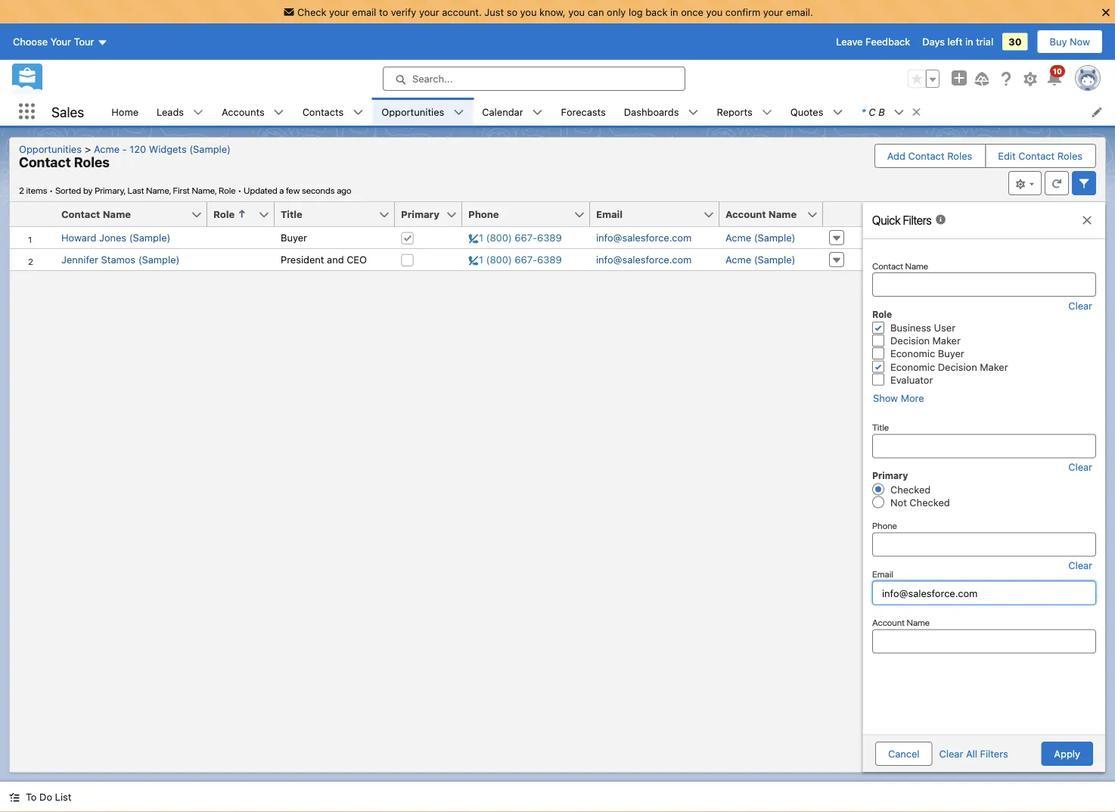 Task type: vqa. For each thing, say whether or not it's contained in the screenshot.
bottom Account
yes



Task type: locate. For each thing, give the bounding box(es) containing it.
economic for economic buyer
[[891, 348, 936, 359]]

forecasts link
[[552, 98, 615, 126]]

Email text field
[[873, 581, 1097, 605]]

role down 2 items • sorted by primary, last name, first name, role • updated a few seconds ago
[[213, 209, 235, 220]]

roles inside edit contact roles button
[[1058, 150, 1083, 162]]

edit
[[999, 150, 1017, 162]]

0 vertical spatial account
[[726, 209, 767, 220]]

0 vertical spatial role
[[219, 185, 236, 195]]

role element
[[207, 202, 284, 227]]

checked
[[891, 484, 931, 495], [910, 497, 951, 508]]

1 vertical spatial email
[[873, 569, 894, 580]]

text default image inside opportunities list item
[[454, 107, 464, 118]]

2 you from the left
[[569, 6, 585, 17]]

2 name, from the left
[[192, 185, 217, 195]]

name,
[[146, 185, 171, 195], [192, 185, 217, 195]]

1 horizontal spatial buyer
[[939, 348, 965, 359]]

0 horizontal spatial email
[[597, 209, 623, 220]]

buyer up economic decision maker
[[939, 348, 965, 359]]

0 horizontal spatial account
[[726, 209, 767, 220]]

0 vertical spatial title
[[281, 209, 303, 220]]

* c b
[[862, 106, 886, 117]]

0 vertical spatial click to dial disabled image
[[469, 232, 562, 243]]

• right items
[[49, 185, 53, 195]]

0 horizontal spatial in
[[671, 6, 679, 17]]

0 horizontal spatial phone
[[469, 209, 499, 220]]

Title text field
[[873, 434, 1097, 458]]

home
[[111, 106, 139, 117]]

1 horizontal spatial your
[[419, 6, 440, 17]]

reports list item
[[708, 98, 782, 126]]

0 vertical spatial phone
[[469, 209, 499, 220]]

•
[[49, 185, 53, 195], [238, 185, 242, 195]]

0 vertical spatial info@salesforce.com link
[[597, 232, 692, 243]]

show more
[[874, 392, 925, 403]]

name up the account name text field
[[907, 617, 931, 628]]

0 vertical spatial email
[[597, 209, 623, 220]]

you right so
[[521, 6, 537, 17]]

contact up items
[[19, 154, 71, 170]]

text default image inside quotes list item
[[833, 107, 844, 118]]

home link
[[102, 98, 148, 126]]

opportunities
[[382, 106, 445, 117], [19, 143, 82, 154]]

quotes list item
[[782, 98, 853, 126]]

2 your from the left
[[419, 6, 440, 17]]

confirm
[[726, 6, 761, 17]]

buyer up "president" in the top left of the page
[[281, 232, 307, 243]]

click to dial disabled image
[[469, 232, 562, 243], [469, 254, 562, 265]]

add contact roles
[[888, 150, 973, 162]]

0 vertical spatial acme
[[94, 143, 120, 154]]

2 horizontal spatial your
[[764, 6, 784, 17]]

opportunities link down 'sales'
[[19, 143, 88, 154]]

0 horizontal spatial decision
[[891, 335, 930, 346]]

0 horizontal spatial roles
[[74, 154, 110, 170]]

text default image inside contacts list item
[[353, 107, 364, 118]]

0 vertical spatial maker
[[933, 335, 961, 346]]

primary up not
[[873, 470, 909, 481]]

b
[[879, 106, 886, 117]]

(sample)
[[189, 143, 231, 154], [129, 232, 171, 243], [755, 232, 796, 243], [138, 254, 180, 265], [755, 254, 796, 265]]

1 horizontal spatial contact name
[[873, 260, 929, 271]]

2 click to dial disabled image from the top
[[469, 254, 562, 265]]

0 vertical spatial opportunities
[[382, 106, 445, 117]]

2 acme (sample) from the top
[[726, 254, 796, 265]]

filters right quick
[[904, 213, 932, 228]]

1 vertical spatial click to dial disabled image
[[469, 254, 562, 265]]

in right back
[[671, 6, 679, 17]]

0 horizontal spatial buyer
[[281, 232, 307, 243]]

0 vertical spatial contact name
[[61, 209, 131, 220]]

dashboards list item
[[615, 98, 708, 126]]

1 horizontal spatial maker
[[981, 361, 1009, 372]]

opportunities link down 'search...'
[[373, 98, 454, 126]]

1 horizontal spatial opportunities link
[[373, 98, 454, 126]]

text default image inside reports list item
[[762, 107, 773, 118]]

list item containing *
[[853, 98, 929, 126]]

account name element
[[720, 202, 833, 227]]

0 horizontal spatial primary
[[401, 209, 440, 220]]

1 vertical spatial opportunities link
[[19, 143, 88, 154]]

0 vertical spatial acme (sample)
[[726, 232, 796, 243]]

choose your tour
[[13, 36, 94, 47]]

evaluator
[[891, 374, 934, 385]]

jones
[[99, 232, 127, 243]]

text default image inside to do list button
[[9, 792, 20, 803]]

accounts
[[222, 106, 265, 117]]

roles inside add contact roles "button"
[[948, 150, 973, 162]]

0 vertical spatial account name
[[726, 209, 797, 220]]

name
[[103, 209, 131, 220], [769, 209, 797, 220], [906, 260, 929, 271], [907, 617, 931, 628]]

widgets
[[149, 143, 187, 154]]

text default image inside leads list item
[[193, 107, 204, 118]]

action element
[[824, 202, 863, 227]]

1 vertical spatial acme (sample) link
[[726, 254, 796, 265]]

1 vertical spatial decision
[[939, 361, 978, 372]]

your right verify on the left top
[[419, 6, 440, 17]]

contact name down quick filters
[[873, 260, 929, 271]]

0 vertical spatial checked
[[891, 484, 931, 495]]

1 vertical spatial phone
[[873, 521, 898, 531]]

1 vertical spatial in
[[966, 36, 974, 47]]

primary up true 'image'
[[401, 209, 440, 220]]

clear
[[1069, 300, 1093, 311], [1069, 461, 1093, 473], [1069, 560, 1093, 571], [940, 748, 964, 760]]

title down few
[[281, 209, 303, 220]]

quotes link
[[782, 98, 833, 126]]

opportunities down 'sales'
[[19, 143, 82, 154]]

0 horizontal spatial name,
[[146, 185, 171, 195]]

account name
[[726, 209, 797, 220], [873, 617, 931, 628]]

text default image for quotes
[[833, 107, 844, 118]]

2 horizontal spatial roles
[[1058, 150, 1083, 162]]

role up business
[[873, 309, 893, 319]]

filters right all
[[981, 748, 1009, 760]]

• left updated
[[238, 185, 242, 195]]

filters
[[904, 213, 932, 228], [981, 748, 1009, 760]]

role up role button
[[219, 185, 236, 195]]

decision down business
[[891, 335, 930, 346]]

list item
[[853, 98, 929, 126]]

email
[[597, 209, 623, 220], [873, 569, 894, 580]]

buy now
[[1050, 36, 1091, 47]]

3 clear button from the top
[[1068, 560, 1094, 571]]

howard jones (sample) link
[[61, 232, 171, 243]]

0 vertical spatial decision
[[891, 335, 930, 346]]

check
[[298, 6, 327, 17]]

contacts link
[[294, 98, 353, 126]]

ago
[[337, 185, 352, 195]]

title down show
[[873, 422, 890, 433]]

1 click to dial disabled image from the top
[[469, 232, 562, 243]]

0 horizontal spatial your
[[329, 6, 350, 17]]

title element
[[275, 202, 404, 227]]

opportunities list item
[[373, 98, 473, 126]]

phone button
[[463, 202, 574, 226]]

contact right the edit
[[1019, 150, 1056, 162]]

2 horizontal spatial you
[[707, 6, 723, 17]]

primary inside contact roles grid
[[401, 209, 440, 220]]

1 vertical spatial acme (sample)
[[726, 254, 796, 265]]

info@salesforce.com
[[597, 232, 692, 243], [597, 254, 692, 265]]

roles right the edit
[[1058, 150, 1083, 162]]

1 info@salesforce.com from the top
[[597, 232, 692, 243]]

economic up evaluator
[[891, 361, 936, 372]]

0 horizontal spatial title
[[281, 209, 303, 220]]

text default image for leads
[[193, 107, 204, 118]]

cell inside contact roles grid
[[207, 248, 275, 270]]

roles
[[948, 150, 973, 162], [1058, 150, 1083, 162], [74, 154, 110, 170]]

1 horizontal spatial you
[[569, 6, 585, 17]]

1 horizontal spatial decision
[[939, 361, 978, 372]]

economic
[[891, 348, 936, 359], [891, 361, 936, 372]]

1 horizontal spatial account
[[873, 617, 905, 628]]

3 you from the left
[[707, 6, 723, 17]]

2
[[19, 185, 24, 195]]

1 economic from the top
[[891, 348, 936, 359]]

primary
[[401, 209, 440, 220], [873, 470, 909, 481]]

1 vertical spatial account
[[873, 617, 905, 628]]

2 economic from the top
[[891, 361, 936, 372]]

in right left
[[966, 36, 974, 47]]

1 horizontal spatial •
[[238, 185, 242, 195]]

item number image
[[10, 202, 55, 226]]

cell
[[207, 248, 275, 270]]

group
[[909, 70, 940, 88]]

you left can
[[569, 6, 585, 17]]

opportunities inside contact roles|contact roles|list view element
[[19, 143, 82, 154]]

your left email on the top of page
[[329, 6, 350, 17]]

0 horizontal spatial •
[[49, 185, 53, 195]]

decision
[[891, 335, 930, 346], [939, 361, 978, 372]]

1 horizontal spatial roles
[[948, 150, 973, 162]]

economic down 'decision maker'
[[891, 348, 936, 359]]

text default image inside dashboards list item
[[689, 107, 699, 118]]

accounts link
[[213, 98, 274, 126]]

contact up the howard
[[61, 209, 100, 220]]

name, right first
[[192, 185, 217, 195]]

0 horizontal spatial maker
[[933, 335, 961, 346]]

0 vertical spatial economic
[[891, 348, 936, 359]]

1 vertical spatial economic
[[891, 361, 936, 372]]

buyer inside contact roles grid
[[281, 232, 307, 243]]

phone element
[[463, 202, 600, 227]]

text default image inside calendar list item
[[533, 107, 543, 118]]

apply
[[1055, 748, 1081, 760]]

dashboards
[[624, 106, 679, 117]]

list
[[102, 98, 1116, 126]]

you right once
[[707, 6, 723, 17]]

1 vertical spatial info@salesforce.com
[[597, 254, 692, 265]]

2 vertical spatial clear button
[[1068, 560, 1094, 571]]

role inside button
[[213, 209, 235, 220]]

text default image
[[912, 107, 923, 117], [454, 107, 464, 118], [533, 107, 543, 118], [689, 107, 699, 118], [762, 107, 773, 118], [895, 107, 905, 118], [9, 792, 20, 803]]

title
[[281, 209, 303, 220], [873, 422, 890, 433]]

1 horizontal spatial opportunities
[[382, 106, 445, 117]]

checked up not checked
[[891, 484, 931, 495]]

1 horizontal spatial phone
[[873, 521, 898, 531]]

checked right not
[[910, 497, 951, 508]]

to do list
[[26, 792, 71, 803]]

email button
[[591, 202, 703, 226]]

1 clear button from the top
[[1068, 300, 1094, 311]]

contact roles
[[19, 154, 110, 170]]

0 vertical spatial clear button
[[1068, 300, 1094, 311]]

name, right last
[[146, 185, 171, 195]]

roles left the edit
[[948, 150, 973, 162]]

clear button for primary
[[1068, 461, 1094, 473]]

0 horizontal spatial account name
[[726, 209, 797, 220]]

1 you from the left
[[521, 6, 537, 17]]

0 horizontal spatial you
[[521, 6, 537, 17]]

1 horizontal spatial title
[[873, 422, 890, 433]]

1 vertical spatial title
[[873, 422, 890, 433]]

1 horizontal spatial name,
[[192, 185, 217, 195]]

roles up by
[[74, 154, 110, 170]]

user
[[935, 322, 956, 334]]

text default image for opportunities
[[454, 107, 464, 118]]

1 horizontal spatial filters
[[981, 748, 1009, 760]]

jennifer stamos (sample)
[[61, 254, 180, 265]]

2 vertical spatial role
[[873, 309, 893, 319]]

text default image for calendar
[[533, 107, 543, 118]]

-
[[122, 143, 127, 154]]

1 horizontal spatial primary
[[873, 470, 909, 481]]

dashboards link
[[615, 98, 689, 126]]

1 vertical spatial info@salesforce.com link
[[597, 254, 692, 265]]

1 vertical spatial filters
[[981, 748, 1009, 760]]

0 vertical spatial acme (sample) link
[[726, 232, 796, 243]]

all
[[967, 748, 978, 760]]

1 vertical spatial role
[[213, 209, 235, 220]]

acme
[[94, 143, 120, 154], [726, 232, 752, 243], [726, 254, 752, 265]]

edit contact roles button
[[987, 145, 1096, 167]]

check your email to verify your account. just so you know, you can only log back in once you confirm your email.
[[298, 6, 814, 17]]

2 clear button from the top
[[1068, 461, 1094, 473]]

1 acme (sample) link from the top
[[726, 232, 796, 243]]

acme (sample) link
[[726, 232, 796, 243], [726, 254, 796, 265]]

contact name
[[61, 209, 131, 220], [873, 260, 929, 271]]

1 name, from the left
[[146, 185, 171, 195]]

10
[[1054, 67, 1063, 75]]

contact down quick
[[873, 260, 904, 271]]

1 vertical spatial clear button
[[1068, 461, 1094, 473]]

clear button
[[1068, 300, 1094, 311], [1068, 461, 1094, 473], [1068, 560, 1094, 571]]

0 horizontal spatial contact name
[[61, 209, 131, 220]]

1 horizontal spatial account name
[[873, 617, 931, 628]]

contact inside "button"
[[909, 150, 945, 162]]

account.
[[442, 6, 482, 17]]

clear all filters button
[[939, 742, 1010, 766]]

quick filters
[[873, 213, 932, 228]]

you
[[521, 6, 537, 17], [569, 6, 585, 17], [707, 6, 723, 17]]

0 vertical spatial primary
[[401, 209, 440, 220]]

your left email.
[[764, 6, 784, 17]]

account inside button
[[726, 209, 767, 220]]

left
[[948, 36, 963, 47]]

ceo
[[347, 254, 367, 265]]

text default image inside 'accounts' 'list item'
[[274, 107, 284, 118]]

seconds
[[302, 185, 335, 195]]

1 vertical spatial opportunities
[[19, 143, 82, 154]]

2 info@salesforce.com from the top
[[597, 254, 692, 265]]

0 vertical spatial info@salesforce.com
[[597, 232, 692, 243]]

1 info@salesforce.com link from the top
[[597, 232, 692, 243]]

2 • from the left
[[238, 185, 242, 195]]

contact right the add
[[909, 150, 945, 162]]

feedback
[[866, 36, 911, 47]]

name left "action" image
[[769, 209, 797, 220]]

contact name button
[[55, 202, 191, 226]]

trial
[[977, 36, 994, 47]]

decision down economic buyer
[[939, 361, 978, 372]]

buyer
[[281, 232, 307, 243], [939, 348, 965, 359]]

calendar
[[482, 106, 524, 117]]

contact name element
[[55, 202, 217, 227]]

text default image
[[193, 107, 204, 118], [274, 107, 284, 118], [353, 107, 364, 118], [833, 107, 844, 118], [1082, 214, 1094, 226]]

0 horizontal spatial opportunities
[[19, 143, 82, 154]]

0 vertical spatial buyer
[[281, 232, 307, 243]]

10 button
[[1046, 65, 1066, 88]]

1 horizontal spatial in
[[966, 36, 974, 47]]

leads list item
[[148, 98, 213, 126]]

calendar list item
[[473, 98, 552, 126]]

1 • from the left
[[49, 185, 53, 195]]

days left in trial
[[923, 36, 994, 47]]

updated
[[244, 185, 278, 195]]

opportunities down 'search...'
[[382, 106, 445, 117]]

contact name down by
[[61, 209, 131, 220]]

0 vertical spatial filters
[[904, 213, 932, 228]]

back
[[646, 6, 668, 17]]

business
[[891, 322, 932, 334]]

accounts list item
[[213, 98, 294, 126]]



Task type: describe. For each thing, give the bounding box(es) containing it.
days
[[923, 36, 946, 47]]

email element
[[591, 202, 729, 227]]

contacts
[[303, 106, 344, 117]]

more
[[901, 392, 925, 403]]

to do list button
[[0, 782, 81, 812]]

role button
[[207, 202, 258, 226]]

contact inside grid
[[61, 209, 100, 220]]

Phone text field
[[873, 533, 1097, 557]]

economic buyer
[[891, 348, 965, 359]]

not
[[891, 497, 908, 508]]

buy now button
[[1038, 30, 1104, 54]]

Account Name text field
[[873, 630, 1097, 654]]

item number element
[[10, 202, 55, 227]]

show more button
[[873, 386, 926, 410]]

cancel
[[889, 748, 920, 760]]

now
[[1071, 36, 1091, 47]]

howard jones (sample)
[[61, 232, 171, 243]]

search... button
[[383, 67, 686, 91]]

120
[[130, 143, 146, 154]]

account name inside button
[[726, 209, 797, 220]]

action image
[[824, 202, 863, 226]]

add contact roles button
[[876, 145, 985, 167]]

text default image for *
[[895, 107, 905, 118]]

quick
[[873, 213, 901, 228]]

verify
[[391, 6, 417, 17]]

clear all filters
[[940, 748, 1009, 760]]

leads link
[[148, 98, 193, 126]]

items
[[26, 185, 47, 195]]

sorted
[[55, 185, 81, 195]]

do
[[39, 792, 52, 803]]

roles for edit contact roles
[[1058, 150, 1083, 162]]

text default image for dashboards
[[689, 107, 699, 118]]

reports
[[717, 106, 753, 117]]

1 vertical spatial primary
[[873, 470, 909, 481]]

text default image for reports
[[762, 107, 773, 118]]

c
[[869, 106, 876, 117]]

1 vertical spatial account name
[[873, 617, 931, 628]]

2 vertical spatial acme
[[726, 254, 752, 265]]

text default image for contacts
[[353, 107, 364, 118]]

name up 'howard jones (sample)' link
[[103, 209, 131, 220]]

economic for economic decision maker
[[891, 361, 936, 372]]

0 vertical spatial opportunities link
[[373, 98, 454, 126]]

so
[[507, 6, 518, 17]]

edit contact roles
[[999, 150, 1083, 162]]

0 vertical spatial in
[[671, 6, 679, 17]]

acme - 120 widgets (sample) link
[[88, 143, 237, 154]]

show
[[874, 392, 899, 403]]

roles for add contact roles
[[948, 150, 973, 162]]

your
[[50, 36, 71, 47]]

text default image for accounts
[[274, 107, 284, 118]]

contact roles grid
[[10, 202, 863, 271]]

know,
[[540, 6, 566, 17]]

first
[[173, 185, 190, 195]]

list
[[55, 792, 71, 803]]

and
[[327, 254, 344, 265]]

contacts list item
[[294, 98, 373, 126]]

title button
[[275, 202, 379, 226]]

jennifer
[[61, 254, 98, 265]]

last
[[128, 185, 144, 195]]

email inside button
[[597, 209, 623, 220]]

filters inside button
[[981, 748, 1009, 760]]

buy
[[1050, 36, 1068, 47]]

primary element
[[395, 202, 472, 227]]

Contact Name text field
[[873, 273, 1097, 297]]

add
[[888, 150, 906, 162]]

can
[[588, 6, 605, 17]]

president and ceo
[[281, 254, 367, 265]]

contact roles|contact roles|list view element
[[9, 137, 1107, 773]]

quotes
[[791, 106, 824, 117]]

contact roles status
[[19, 185, 244, 195]]

jennifer stamos (sample) link
[[61, 254, 180, 265]]

list containing home
[[102, 98, 1116, 126]]

leave feedback
[[837, 36, 911, 47]]

apply button
[[1042, 742, 1094, 766]]

true image
[[401, 232, 414, 244]]

acme - 120 widgets (sample)
[[94, 143, 231, 154]]

2 items • sorted by primary, last name, first name, role • updated a few seconds ago
[[19, 185, 352, 195]]

1 vertical spatial acme
[[726, 232, 752, 243]]

president
[[281, 254, 324, 265]]

0 horizontal spatial opportunities link
[[19, 143, 88, 154]]

1 vertical spatial contact name
[[873, 260, 929, 271]]

opportunities inside list item
[[382, 106, 445, 117]]

once
[[682, 6, 704, 17]]

1 vertical spatial checked
[[910, 497, 951, 508]]

clear inside button
[[940, 748, 964, 760]]

email.
[[787, 6, 814, 17]]

by
[[83, 185, 93, 195]]

leave
[[837, 36, 863, 47]]

tour
[[74, 36, 94, 47]]

1 vertical spatial maker
[[981, 361, 1009, 372]]

primary,
[[95, 185, 126, 195]]

stamos
[[101, 254, 136, 265]]

2 info@salesforce.com link from the top
[[597, 254, 692, 265]]

cancel button
[[876, 742, 933, 766]]

few
[[286, 185, 300, 195]]

1 vertical spatial buyer
[[939, 348, 965, 359]]

leads
[[157, 106, 184, 117]]

1 acme (sample) from the top
[[726, 232, 796, 243]]

*
[[862, 106, 866, 117]]

2 acme (sample) link from the top
[[726, 254, 796, 265]]

decision maker
[[891, 335, 961, 346]]

choose
[[13, 36, 48, 47]]

just
[[485, 6, 504, 17]]

phone inside button
[[469, 209, 499, 220]]

economic decision maker
[[891, 361, 1009, 372]]

1 horizontal spatial email
[[873, 569, 894, 580]]

name down quick filters
[[906, 260, 929, 271]]

account name button
[[720, 202, 807, 226]]

false image
[[401, 253, 414, 266]]

clear button for email
[[1068, 560, 1094, 571]]

reports link
[[708, 98, 762, 126]]

1 your from the left
[[329, 6, 350, 17]]

contact name inside button
[[61, 209, 131, 220]]

forecasts
[[561, 106, 606, 117]]

title inside title button
[[281, 209, 303, 220]]

search...
[[413, 73, 453, 84]]

3 your from the left
[[764, 6, 784, 17]]

log
[[629, 6, 643, 17]]

only
[[607, 6, 626, 17]]

0 horizontal spatial filters
[[904, 213, 932, 228]]

howard
[[61, 232, 96, 243]]



